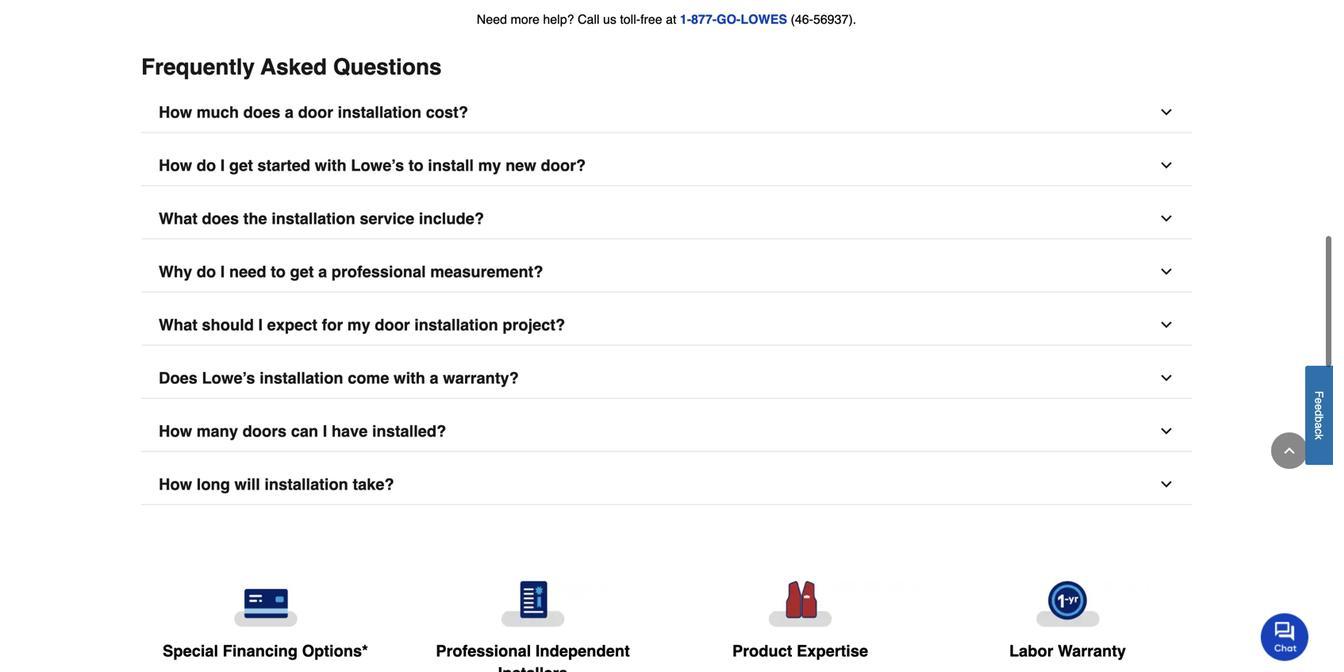 Task type: describe. For each thing, give the bounding box(es) containing it.
how much does a door installation cost? button
[[141, 92, 1192, 133]]

b
[[1313, 417, 1326, 423]]

come
[[348, 369, 389, 387]]

56937).
[[813, 12, 856, 26]]

free
[[641, 12, 662, 26]]

installation up how many doors can i have installed?
[[260, 369, 343, 387]]

a down frequently asked questions
[[285, 103, 294, 121]]

help?
[[543, 12, 574, 26]]

what for what should i expect for my door installation project?
[[159, 316, 198, 334]]

questions
[[333, 54, 442, 80]]

much
[[197, 103, 239, 121]]

what should i expect for my door installation project? button
[[141, 305, 1192, 345]]

0 vertical spatial does
[[243, 103, 280, 121]]

i right "can" on the bottom left
[[323, 422, 327, 440]]

chat invite button image
[[1261, 613, 1309, 661]]

installation right 'the'
[[272, 209, 355, 228]]

a blue 1-year labor warranty icon. image
[[947, 581, 1189, 627]]

do for how
[[197, 156, 216, 174]]

1-877-go-lowes link
[[680, 12, 787, 26]]

why
[[159, 263, 192, 281]]

does
[[159, 369, 198, 387]]

more
[[511, 12, 540, 26]]

chevron down image for cost?
[[1159, 104, 1175, 120]]

warranty
[[1058, 642, 1126, 660]]

what does the installation service include?
[[159, 209, 484, 228]]

chevron up image
[[1282, 443, 1298, 459]]

options*
[[302, 642, 368, 660]]

chevron down image for installed?
[[1159, 423, 1175, 439]]

how do i get started with lowe's to install my new door?
[[159, 156, 586, 174]]

a left "warranty?"
[[430, 369, 439, 387]]

why do i need to get a professional measurement? button
[[141, 252, 1192, 292]]

frequently asked questions
[[141, 54, 442, 80]]

warranty?
[[443, 369, 519, 387]]

professional
[[332, 263, 426, 281]]

expect
[[267, 316, 317, 334]]

the
[[243, 209, 267, 228]]

frequently
[[141, 54, 255, 80]]

financing
[[223, 642, 298, 660]]

i for get
[[220, 156, 225, 174]]

project?
[[503, 316, 565, 334]]

installation down questions
[[338, 103, 422, 121]]

toll-
[[620, 12, 641, 26]]

labor
[[1009, 642, 1054, 660]]

a down what does the installation service include?
[[318, 263, 327, 281]]

877-
[[691, 12, 717, 26]]

chevron down image inside what does the installation service include? button
[[1159, 211, 1175, 226]]

chevron down image for warranty?
[[1159, 370, 1175, 386]]

my inside how do i get started with lowe's to install my new door? button
[[478, 156, 501, 174]]

professional
[[436, 642, 531, 660]]

f e e d b a c k
[[1313, 391, 1326, 440]]

(46-
[[791, 12, 813, 26]]

a lowe's red vest icon. image
[[679, 581, 921, 627]]

how for how long will installation take?
[[159, 475, 192, 493]]

installers
[[498, 664, 568, 672]]

include?
[[419, 209, 484, 228]]

cost?
[[426, 103, 468, 121]]

d
[[1313, 410, 1326, 417]]

how for how do i get started with lowe's to install my new door?
[[159, 156, 192, 174]]

need
[[477, 12, 507, 26]]

a dark blue credit card icon. image
[[144, 581, 386, 627]]

have
[[332, 422, 368, 440]]

0 vertical spatial lowe's
[[351, 156, 404, 174]]

what does the installation service include? button
[[141, 199, 1192, 239]]

call
[[578, 12, 600, 26]]



Task type: locate. For each thing, give the bounding box(es) containing it.
need
[[229, 263, 266, 281]]

do right why
[[197, 263, 216, 281]]

scroll to top element
[[1271, 433, 1308, 469]]

i left expect at the top left of page
[[258, 316, 263, 334]]

0 vertical spatial my
[[478, 156, 501, 174]]

measurement?
[[430, 263, 543, 281]]

chevron down image for door
[[1159, 317, 1175, 333]]

does right much
[[243, 103, 280, 121]]

get up expect at the top left of page
[[290, 263, 314, 281]]

how much does a door installation cost?
[[159, 103, 468, 121]]

2 chevron down image from the top
[[1159, 264, 1175, 280]]

1 do from the top
[[197, 156, 216, 174]]

i for need
[[220, 263, 225, 281]]

started
[[257, 156, 310, 174]]

chevron down image for lowe's
[[1159, 157, 1175, 173]]

1-
[[680, 12, 691, 26]]

how
[[159, 103, 192, 121], [159, 156, 192, 174], [159, 422, 192, 440], [159, 475, 192, 493]]

door down asked
[[298, 103, 333, 121]]

need more help? call us toll-free at 1-877-go-lowes (46-56937).
[[477, 12, 856, 26]]

0 horizontal spatial my
[[347, 316, 370, 334]]

i down much
[[220, 156, 225, 174]]

chevron down image for a
[[1159, 264, 1175, 280]]

1 vertical spatial to
[[271, 263, 286, 281]]

1 horizontal spatial get
[[290, 263, 314, 281]]

my inside what should i expect for my door installation project? button
[[347, 316, 370, 334]]

with
[[315, 156, 347, 174], [394, 369, 425, 387]]

how for how much does a door installation cost?
[[159, 103, 192, 121]]

what inside what should i expect for my door installation project? button
[[159, 316, 198, 334]]

e up d
[[1313, 398, 1326, 404]]

door down professional
[[375, 316, 410, 334]]

with right come
[[394, 369, 425, 387]]

1 vertical spatial lowe's
[[202, 369, 255, 387]]

0 horizontal spatial to
[[271, 263, 286, 281]]

0 vertical spatial what
[[159, 209, 198, 228]]

1 e from the top
[[1313, 398, 1326, 404]]

professional independent installers
[[436, 642, 630, 672]]

0 horizontal spatial door
[[298, 103, 333, 121]]

0 horizontal spatial lowe's
[[202, 369, 255, 387]]

installation
[[338, 103, 422, 121], [272, 209, 355, 228], [414, 316, 498, 334], [260, 369, 343, 387], [265, 475, 348, 493]]

i left need
[[220, 263, 225, 281]]

i
[[220, 156, 225, 174], [220, 263, 225, 281], [258, 316, 263, 334], [323, 422, 327, 440]]

installation up "warranty?"
[[414, 316, 498, 334]]

k
[[1313, 434, 1326, 440]]

chevron down image inside how much does a door installation cost? button
[[1159, 104, 1175, 120]]

2 chevron down image from the top
[[1159, 211, 1175, 226]]

a up k
[[1313, 423, 1326, 429]]

2 e from the top
[[1313, 404, 1326, 410]]

f
[[1313, 391, 1326, 398]]

1 horizontal spatial does
[[243, 103, 280, 121]]

chevron down image inside does lowe's installation come with a warranty? button
[[1159, 370, 1175, 386]]

get left started
[[229, 156, 253, 174]]

does left 'the'
[[202, 209, 239, 228]]

c
[[1313, 429, 1326, 434]]

what inside what does the installation service include? button
[[159, 209, 198, 228]]

1 vertical spatial door
[[375, 316, 410, 334]]

1 chevron down image from the top
[[1159, 104, 1175, 120]]

product expertise
[[732, 642, 868, 660]]

installation inside button
[[414, 316, 498, 334]]

2 what from the top
[[159, 316, 198, 334]]

how many doors can i have installed? button
[[141, 411, 1192, 452]]

4 chevron down image from the top
[[1159, 476, 1175, 492]]

why do i need to get a professional measurement?
[[159, 263, 543, 281]]

door?
[[541, 156, 586, 174]]

4 how from the top
[[159, 475, 192, 493]]

a inside button
[[1313, 423, 1326, 429]]

labor warranty
[[1009, 642, 1126, 660]]

1 horizontal spatial my
[[478, 156, 501, 174]]

can
[[291, 422, 318, 440]]

4 chevron down image from the top
[[1159, 370, 1175, 386]]

long
[[197, 475, 230, 493]]

lowe's up service
[[351, 156, 404, 174]]

0 horizontal spatial does
[[202, 209, 239, 228]]

product
[[732, 642, 792, 660]]

to right need
[[271, 263, 286, 281]]

to left install
[[409, 156, 424, 174]]

my right for
[[347, 316, 370, 334]]

with right started
[[315, 156, 347, 174]]

3 chevron down image from the top
[[1159, 423, 1175, 439]]

asked
[[261, 54, 327, 80]]

0 vertical spatial get
[[229, 156, 253, 174]]

service
[[360, 209, 415, 228]]

independent
[[536, 642, 630, 660]]

1 vertical spatial my
[[347, 316, 370, 334]]

what should i expect for my door installation project?
[[159, 316, 565, 334]]

1 vertical spatial does
[[202, 209, 239, 228]]

new
[[506, 156, 536, 174]]

special financing options*
[[163, 642, 368, 660]]

what
[[159, 209, 198, 228], [159, 316, 198, 334]]

installation down "can" on the bottom left
[[265, 475, 348, 493]]

many
[[197, 422, 238, 440]]

3 chevron down image from the top
[[1159, 317, 1175, 333]]

1 chevron down image from the top
[[1159, 157, 1175, 173]]

chevron down image inside how do i get started with lowe's to install my new door? button
[[1159, 157, 1175, 173]]

will
[[235, 475, 260, 493]]

get
[[229, 156, 253, 174], [290, 263, 314, 281]]

chevron down image inside how many doors can i have installed? button
[[1159, 423, 1175, 439]]

0 vertical spatial do
[[197, 156, 216, 174]]

does lowe's installation come with a warranty?
[[159, 369, 519, 387]]

3 how from the top
[[159, 422, 192, 440]]

take?
[[353, 475, 394, 493]]

my left new at the top
[[478, 156, 501, 174]]

special
[[163, 642, 218, 660]]

chevron down image
[[1159, 157, 1175, 173], [1159, 264, 1175, 280], [1159, 423, 1175, 439], [1159, 476, 1175, 492]]

how many doors can i have installed?
[[159, 422, 446, 440]]

0 horizontal spatial get
[[229, 156, 253, 174]]

1 how from the top
[[159, 103, 192, 121]]

should
[[202, 316, 254, 334]]

chevron down image inside what should i expect for my door installation project? button
[[1159, 317, 1175, 333]]

a
[[285, 103, 294, 121], [318, 263, 327, 281], [430, 369, 439, 387], [1313, 423, 1326, 429]]

how for how many doors can i have installed?
[[159, 422, 192, 440]]

do
[[197, 156, 216, 174], [197, 263, 216, 281]]

1 horizontal spatial lowe's
[[351, 156, 404, 174]]

a dark blue background check icon. image
[[412, 581, 654, 627]]

i for expect
[[258, 316, 263, 334]]

at
[[666, 12, 677, 26]]

lowe's
[[351, 156, 404, 174], [202, 369, 255, 387]]

expertise
[[797, 642, 868, 660]]

how long will installation take? button
[[141, 464, 1192, 505]]

1 vertical spatial with
[[394, 369, 425, 387]]

1 vertical spatial do
[[197, 263, 216, 281]]

chevron down image inside why do i need to get a professional measurement? button
[[1159, 264, 1175, 280]]

e up b
[[1313, 404, 1326, 410]]

does
[[243, 103, 280, 121], [202, 209, 239, 228]]

door inside button
[[375, 316, 410, 334]]

to
[[409, 156, 424, 174], [271, 263, 286, 281]]

e
[[1313, 398, 1326, 404], [1313, 404, 1326, 410]]

do down much
[[197, 156, 216, 174]]

1 vertical spatial what
[[159, 316, 198, 334]]

1 horizontal spatial door
[[375, 316, 410, 334]]

what for what does the installation service include?
[[159, 209, 198, 228]]

chevron down image inside 'how long will installation take?' button
[[1159, 476, 1175, 492]]

1 horizontal spatial with
[[394, 369, 425, 387]]

0 vertical spatial door
[[298, 103, 333, 121]]

lowe's right the does
[[202, 369, 255, 387]]

how long will installation take?
[[159, 475, 394, 493]]

2 do from the top
[[197, 263, 216, 281]]

lowes
[[741, 12, 787, 26]]

my
[[478, 156, 501, 174], [347, 316, 370, 334]]

2 how from the top
[[159, 156, 192, 174]]

install
[[428, 156, 474, 174]]

0 horizontal spatial with
[[315, 156, 347, 174]]

do for why
[[197, 263, 216, 281]]

installed?
[[372, 422, 446, 440]]

does lowe's installation come with a warranty? button
[[141, 358, 1192, 399]]

chevron down image
[[1159, 104, 1175, 120], [1159, 211, 1175, 226], [1159, 317, 1175, 333], [1159, 370, 1175, 386]]

1 what from the top
[[159, 209, 198, 228]]

i inside button
[[258, 316, 263, 334]]

what left should
[[159, 316, 198, 334]]

1 vertical spatial get
[[290, 263, 314, 281]]

door
[[298, 103, 333, 121], [375, 316, 410, 334]]

us
[[603, 12, 617, 26]]

0 vertical spatial with
[[315, 156, 347, 174]]

f e e d b a c k button
[[1306, 366, 1333, 465]]

what up why
[[159, 209, 198, 228]]

1 horizontal spatial to
[[409, 156, 424, 174]]

for
[[322, 316, 343, 334]]

how do i get started with lowe's to install my new door? button
[[141, 145, 1192, 186]]

doors
[[243, 422, 287, 440]]

0 vertical spatial to
[[409, 156, 424, 174]]

door inside button
[[298, 103, 333, 121]]

go-
[[717, 12, 741, 26]]



Task type: vqa. For each thing, say whether or not it's contained in the screenshot.
Why do I need to get a professional measurement? button
yes



